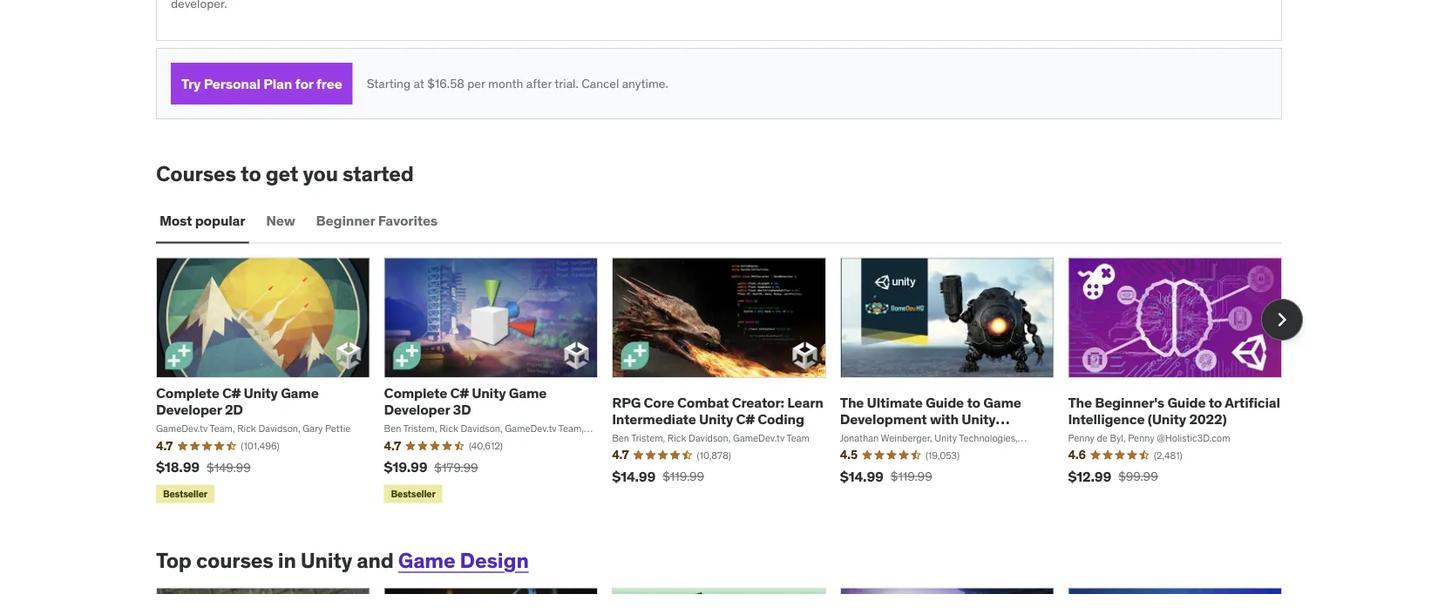 Task type: vqa. For each thing, say whether or not it's contained in the screenshot.
Starting at $16.58 per month after trial. Cancel anytime.
yes



Task type: describe. For each thing, give the bounding box(es) containing it.
plan
[[263, 74, 292, 92]]

get
[[266, 160, 298, 186]]

unity inside complete c# unity game developer 3d
[[472, 384, 506, 402]]

most popular button
[[156, 200, 249, 242]]

complete for complete c# unity game developer 2d
[[156, 384, 219, 402]]

complete c# unity game developer 3d
[[384, 384, 547, 419]]

developer for complete c# unity game developer 3d
[[384, 401, 450, 419]]

$16.58
[[427, 75, 464, 91]]

0 horizontal spatial to
[[241, 160, 261, 186]]

in
[[278, 548, 296, 574]]

beginner
[[316, 212, 375, 230]]

creator:
[[732, 393, 784, 411]]

free
[[316, 74, 342, 92]]

courses to get you started
[[156, 160, 414, 186]]

rpg core combat creator: learn intermediate unity c# coding
[[612, 393, 823, 428]]

core
[[644, 393, 674, 411]]

courses
[[196, 548, 273, 574]]

c# inside rpg core combat creator: learn intermediate unity c# coding
[[736, 410, 755, 428]]

unity inside the ultimate guide to game development with unity (official)
[[962, 410, 996, 428]]

the ultimate guide to game development with unity (official)
[[840, 393, 1021, 445]]

to for the beginner's guide to artificial intelligence (unity 2022)
[[1209, 393, 1222, 411]]

you
[[303, 160, 338, 186]]

complete for complete c# unity game developer 3d
[[384, 384, 447, 402]]

the for intelligence
[[1068, 393, 1092, 411]]

try personal plan for free link
[[171, 63, 353, 104]]

the for development
[[840, 393, 864, 411]]

next image
[[1268, 306, 1296, 334]]

most popular
[[160, 212, 245, 230]]

developer for complete c# unity game developer 2d
[[156, 401, 222, 419]]

new
[[266, 212, 295, 230]]

for
[[295, 74, 313, 92]]

top courses in unity and game design
[[156, 548, 529, 574]]

after
[[526, 75, 552, 91]]

anytime.
[[622, 75, 668, 91]]

starting
[[367, 75, 411, 91]]

guide for (unity
[[1167, 393, 1206, 411]]

game inside the ultimate guide to game development with unity (official)
[[983, 393, 1021, 411]]

the beginner's guide to artificial intelligence (unity 2022) link
[[1068, 393, 1280, 428]]

the beginner's guide to artificial intelligence (unity 2022)
[[1068, 393, 1280, 428]]

intelligence
[[1068, 410, 1145, 428]]

favorites
[[378, 212, 438, 230]]

artificial
[[1225, 393, 1280, 411]]

intermediate
[[612, 410, 696, 428]]

and
[[357, 548, 394, 574]]

started
[[343, 160, 414, 186]]

month
[[488, 75, 523, 91]]

with
[[930, 410, 959, 428]]

the ultimate guide to game development with unity (official) link
[[840, 393, 1021, 445]]

complete c# unity game developer 2d link
[[156, 384, 319, 419]]

unity inside rpg core combat creator: learn intermediate unity c# coding
[[699, 410, 733, 428]]



Task type: locate. For each thing, give the bounding box(es) containing it.
(official)
[[840, 427, 896, 445]]

game right 2d
[[281, 384, 319, 402]]

developer inside complete c# unity game developer 2d
[[156, 401, 222, 419]]

complete c# unity game developer 3d link
[[384, 384, 547, 419]]

game right with
[[983, 393, 1021, 411]]

to
[[241, 160, 261, 186], [967, 393, 981, 411], [1209, 393, 1222, 411]]

guide right ultimate
[[926, 393, 964, 411]]

2d
[[225, 401, 243, 419]]

at
[[414, 75, 424, 91]]

coding
[[758, 410, 804, 428]]

guide for with
[[926, 393, 964, 411]]

2 horizontal spatial to
[[1209, 393, 1222, 411]]

development
[[840, 410, 927, 428]]

1 horizontal spatial guide
[[1167, 393, 1206, 411]]

to for the ultimate guide to game development with unity (official)
[[967, 393, 981, 411]]

game
[[281, 384, 319, 402], [509, 384, 547, 402], [983, 393, 1021, 411], [398, 548, 455, 574]]

1 guide from the left
[[926, 393, 964, 411]]

complete
[[156, 384, 219, 402], [384, 384, 447, 402]]

personal
[[204, 74, 260, 92]]

guide
[[926, 393, 964, 411], [1167, 393, 1206, 411]]

0 horizontal spatial c#
[[222, 384, 241, 402]]

the inside the ultimate guide to game development with unity (official)
[[840, 393, 864, 411]]

1 horizontal spatial developer
[[384, 401, 450, 419]]

game design link
[[398, 548, 529, 574]]

developer
[[156, 401, 222, 419], [384, 401, 450, 419]]

the up (official)
[[840, 393, 864, 411]]

2 horizontal spatial c#
[[736, 410, 755, 428]]

c#
[[222, 384, 241, 402], [450, 384, 469, 402], [736, 410, 755, 428]]

game inside complete c# unity game developer 2d
[[281, 384, 319, 402]]

most
[[160, 212, 192, 230]]

popular
[[195, 212, 245, 230]]

cancel
[[582, 75, 619, 91]]

to inside the beginner's guide to artificial intelligence (unity 2022)
[[1209, 393, 1222, 411]]

developer inside complete c# unity game developer 3d
[[384, 401, 450, 419]]

combat
[[677, 393, 729, 411]]

1 complete from the left
[[156, 384, 219, 402]]

ultimate
[[867, 393, 923, 411]]

design
[[460, 548, 529, 574]]

2 developer from the left
[[384, 401, 450, 419]]

0 horizontal spatial developer
[[156, 401, 222, 419]]

1 horizontal spatial complete
[[384, 384, 447, 402]]

to left 'artificial'
[[1209, 393, 1222, 411]]

developer left 2d
[[156, 401, 222, 419]]

1 horizontal spatial the
[[1068, 393, 1092, 411]]

1 horizontal spatial c#
[[450, 384, 469, 402]]

the
[[840, 393, 864, 411], [1068, 393, 1092, 411]]

0 horizontal spatial guide
[[926, 393, 964, 411]]

developer left 3d
[[384, 401, 450, 419]]

c# inside complete c# unity game developer 3d
[[450, 384, 469, 402]]

learn
[[787, 393, 823, 411]]

2 complete from the left
[[384, 384, 447, 402]]

unity inside complete c# unity game developer 2d
[[244, 384, 278, 402]]

1 horizontal spatial to
[[967, 393, 981, 411]]

1 the from the left
[[840, 393, 864, 411]]

1 developer from the left
[[156, 401, 222, 419]]

(unity
[[1148, 410, 1186, 428]]

rpg core combat creator: learn intermediate unity c# coding link
[[612, 393, 823, 428]]

courses
[[156, 160, 236, 186]]

complete left 3d
[[384, 384, 447, 402]]

complete left 2d
[[156, 384, 219, 402]]

2 guide from the left
[[1167, 393, 1206, 411]]

0 horizontal spatial the
[[840, 393, 864, 411]]

3d
[[453, 401, 471, 419]]

2 the from the left
[[1068, 393, 1092, 411]]

starting at $16.58 per month after trial. cancel anytime.
[[367, 75, 668, 91]]

guide inside the ultimate guide to game development with unity (official)
[[926, 393, 964, 411]]

0 horizontal spatial complete
[[156, 384, 219, 402]]

unity
[[244, 384, 278, 402], [472, 384, 506, 402], [699, 410, 733, 428], [962, 410, 996, 428], [301, 548, 352, 574]]

c# for 3d
[[450, 384, 469, 402]]

to left get
[[241, 160, 261, 186]]

game inside complete c# unity game developer 3d
[[509, 384, 547, 402]]

complete inside complete c# unity game developer 3d
[[384, 384, 447, 402]]

top
[[156, 548, 192, 574]]

try personal plan for free
[[181, 74, 342, 92]]

game right and
[[398, 548, 455, 574]]

c# inside complete c# unity game developer 2d
[[222, 384, 241, 402]]

2022)
[[1189, 410, 1227, 428]]

trial.
[[555, 75, 579, 91]]

try
[[181, 74, 201, 92]]

complete inside complete c# unity game developer 2d
[[156, 384, 219, 402]]

beginner's
[[1095, 393, 1165, 411]]

c# for 2d
[[222, 384, 241, 402]]

to inside the ultimate guide to game development with unity (official)
[[967, 393, 981, 411]]

guide inside the beginner's guide to artificial intelligence (unity 2022)
[[1167, 393, 1206, 411]]

the left beginner's on the right bottom of the page
[[1068, 393, 1092, 411]]

beginner favorites
[[316, 212, 438, 230]]

game right 3d
[[509, 384, 547, 402]]

rpg
[[612, 393, 641, 411]]

guide right beginner's on the right bottom of the page
[[1167, 393, 1206, 411]]

beginner favorites button
[[313, 200, 441, 242]]

to right with
[[967, 393, 981, 411]]

new button
[[263, 200, 299, 242]]

complete c# unity game developer 2d
[[156, 384, 319, 419]]

per
[[467, 75, 485, 91]]

carousel element
[[156, 258, 1303, 507]]

the inside the beginner's guide to artificial intelligence (unity 2022)
[[1068, 393, 1092, 411]]



